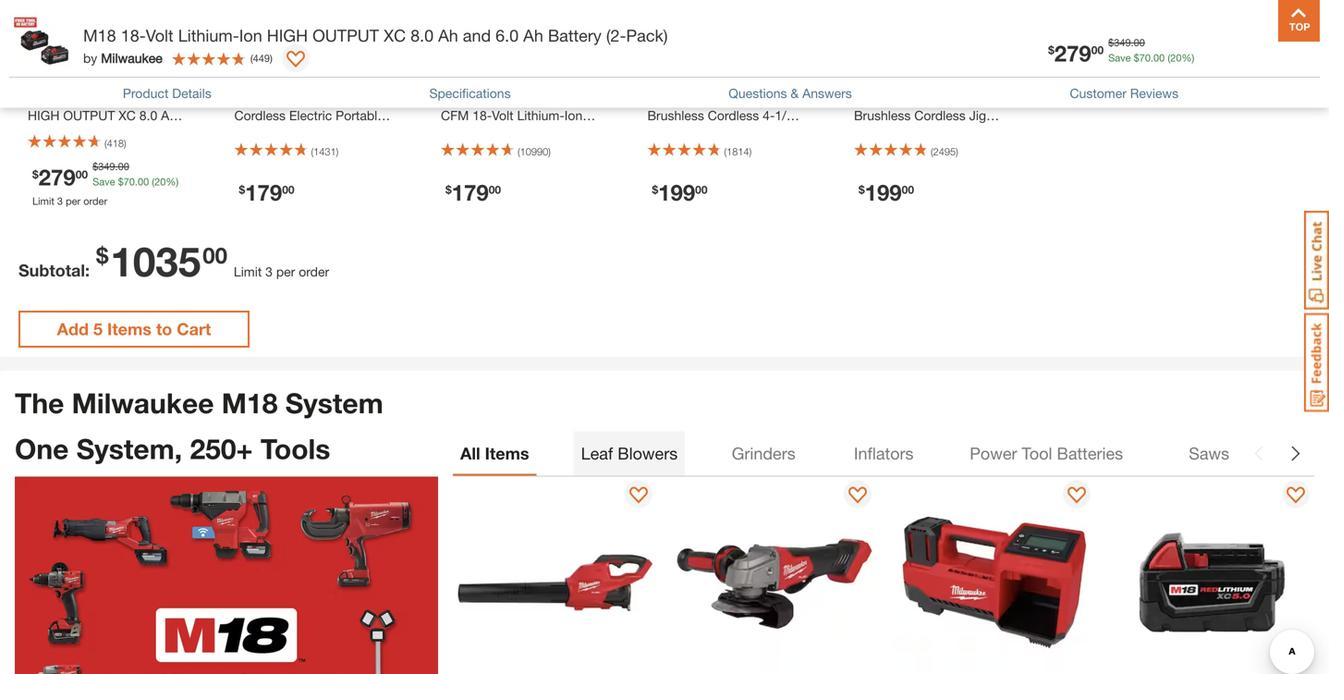 Task type: vqa. For each thing, say whether or not it's contained in the screenshot.


Task type: describe. For each thing, give the bounding box(es) containing it.
specifications
[[429, 85, 511, 101]]

m18 up by
[[83, 25, 116, 45]]

( 10990 )
[[518, 145, 551, 157]]

milwaukee m18 fuel 18v lithium-ion brushless cordless jig saw (tool-only)
[[854, 71, 1010, 142]]

1 horizontal spatial m18 18-volt lithium-ion cordless electric portable inflator (tool-only) image
[[891, 480, 1096, 674]]

blower
[[500, 146, 541, 162]]

1035
[[110, 237, 201, 285]]

pack)
[[626, 25, 668, 45]]

volt inside milwaukee m18 fuel 120 mph 450 cfm 18-volt lithium-ion brushless cordless handheld blower (tool- only)
[[492, 108, 514, 123]]

fuel for grinder
[[677, 88, 709, 103]]

m18 fuel 18v lithium-ion brushless cordless 4-1/2 in./5 in. grinder w/paddle switch (tool-only) image inside 4 / 5 'group'
[[638, 0, 816, 58]]

subtotal:
[[18, 260, 90, 280]]

ion for milwaukee m18 fuel 18v lithium-ion brushless cordless jig saw (tool-only)
[[992, 88, 1010, 103]]

milwaukee m18 18-volt lithium-ion cordless electric portable inflator (tool-only)
[[234, 71, 384, 142]]

high
[[267, 25, 308, 45]]

saw
[[854, 127, 879, 142]]

lithium- up details
[[178, 25, 239, 45]]

18v for only)
[[919, 88, 941, 103]]

20 for $ 279 00 $ 349 . 00 save $ 70 . 00 ( 20 %) limit 3 per order
[[155, 176, 166, 188]]

$ inside "3 / 5" group
[[446, 183, 452, 196]]

product details
[[123, 85, 212, 101]]

inflators button
[[843, 431, 926, 476]]

limit inside subtotal: $ 1035 00 limit 3 per order
[[234, 264, 262, 279]]

brushless inside milwaukee m18 fuel 120 mph 450 cfm 18-volt lithium-ion brushless cordless handheld blower (tool- only)
[[441, 127, 498, 142]]

fuel for cordless
[[470, 88, 502, 103]]

m18 18-volt 5.0 ah lithium-ion xc extended capacity battery pack image
[[1110, 480, 1315, 674]]

8.0
[[411, 25, 434, 45]]

display image for rightmost "m18 18-volt lithium-ion cordless electric portable inflator (tool-only)" image
[[1068, 487, 1086, 505]]

cfm
[[441, 108, 469, 123]]

m18 for m18 fuel 120 mph 450 cfm 18-volt lithium-ion brushless cordless handheld blower (tool- only)
[[441, 88, 467, 103]]

450
[[564, 88, 585, 103]]

m18 18-volt lithium-ion high output xc 8.0 ah and 6.0 ah battery (2-pack)
[[83, 25, 668, 45]]

(tool- inside milwaukee m18 18-volt lithium-ion cordless electric portable inflator (tool-only)
[[278, 127, 310, 142]]

( for ( 1814 )
[[724, 145, 727, 157]]

the milwaukee m18 system
[[15, 386, 384, 419]]

1 ah from the left
[[438, 25, 458, 45]]

00 inside "2 / 5" group
[[282, 183, 295, 196]]

lithium- for milwaukee m18 18-volt lithium-ion cordless electric portable inflator (tool-only)
[[308, 88, 356, 103]]

) for milwaukee m18 fuel 18v lithium-ion brushless cordless 4-1/2 in./5 in. grinder w/paddle switch (tool-only)
[[749, 145, 752, 157]]

279 for $ 279 00 $ 349 . 00 save $ 70 . 00 ( 20 %)
[[1055, 40, 1092, 66]]

add 5 items to cart
[[57, 319, 211, 339]]

ion for milwaukee m18 18-volt lithium-ion cordless electric portable inflator (tool-only)
[[356, 88, 374, 103]]

4 / 5 group
[[638, 0, 836, 232]]

120
[[506, 88, 527, 103]]

per inside $ 279 00 $ 349 . 00 save $ 70 . 00 ( 20 %) limit 3 per order
[[66, 195, 81, 207]]

add 5 items to cart button
[[18, 311, 250, 348]]

1/2
[[775, 108, 794, 123]]

(tool- inside milwaukee m18 fuel 18v lithium-ion brushless cordless jig saw (tool-only)
[[883, 127, 915, 142]]

display image for the bottommost m18 fuel 120 mph 450 cfm 18-volt lithium-ion brushless cordless handheld blower (tool-only) image
[[630, 487, 648, 505]]

one
[[15, 432, 69, 465]]

system
[[285, 386, 384, 419]]

fuel inside milwaukee m18 fuel 18v lithium-ion brushless cordless jig saw (tool-only)
[[884, 88, 915, 103]]

all items button
[[453, 431, 537, 476]]

in./5
[[648, 127, 673, 142]]

6.0
[[496, 25, 519, 45]]

customer reviews
[[1070, 85, 1179, 101]]

250+
[[190, 432, 253, 465]]

( for ( 449 )
[[250, 52, 253, 64]]

grinder
[[694, 127, 737, 142]]

grinders button
[[722, 431, 806, 476]]

179 for milwaukee m18 fuel 120 mph 450 cfm 18-volt lithium-ion brushless cordless handheld blower (tool- only)
[[452, 179, 489, 205]]

inflators
[[854, 443, 914, 463]]

blowers
[[618, 443, 678, 463]]

grinders
[[732, 443, 796, 463]]

lithium- for milwaukee m18 fuel 18v lithium-ion brushless cordless 4-1/2 in./5 in. grinder w/paddle switch (tool-only)
[[738, 88, 786, 103]]

jig
[[970, 108, 987, 123]]

ion inside milwaukee m18 fuel 120 mph 450 cfm 18-volt lithium-ion brushless cordless handheld blower (tool- only)
[[565, 108, 583, 123]]

$ 279 00 $ 349 . 00 save $ 70 . 00 ( 20 %) limit 3 per order
[[32, 160, 179, 207]]

18- inside milwaukee m18 fuel 120 mph 450 cfm 18-volt lithium-ion brushless cordless handheld blower (tool- only)
[[473, 108, 492, 123]]

all items
[[460, 443, 529, 463]]

tools
[[261, 432, 330, 465]]

battery
[[548, 25, 602, 45]]

) down high
[[270, 52, 273, 64]]

by
[[83, 50, 97, 66]]

saws
[[1189, 443, 1230, 463]]

00 inside "3 / 5" group
[[489, 183, 501, 196]]

%) for $ 279 00 $ 349 . 00 save $ 70 . 00 ( 20 %) limit 3 per order
[[166, 176, 179, 188]]

power tool batteries
[[970, 443, 1124, 463]]

10990
[[520, 145, 548, 157]]

( 449 )
[[250, 52, 273, 64]]

$ 179 00 for m18 fuel 120 mph 450 cfm 18-volt lithium-ion brushless cordless handheld blower (tool- only)
[[446, 179, 501, 205]]

main product image image
[[15, 476, 438, 674]]

18v for in.
[[712, 88, 735, 103]]

( for ( 1431 )
[[311, 145, 314, 157]]

power
[[970, 443, 1018, 463]]

(tool- inside milwaukee m18 fuel 120 mph 450 cfm 18-volt lithium-ion brushless cordless handheld blower (tool- only)
[[544, 146, 576, 162]]

(2-
[[606, 25, 626, 45]]

leaf blowers
[[581, 443, 678, 463]]

reviews
[[1131, 85, 1179, 101]]

cordless inside milwaukee m18 fuel 120 mph 450 cfm 18-volt lithium-ion brushless cordless handheld blower (tool- only)
[[501, 127, 553, 142]]

answers
[[803, 85, 852, 101]]

system,
[[76, 432, 182, 465]]

power tool batteries button
[[963, 431, 1131, 476]]

$ inside "2 / 5" group
[[239, 183, 245, 196]]

3 inside $ 279 00 $ 349 . 00 save $ 70 . 00 ( 20 %) limit 3 per order
[[57, 195, 63, 207]]

handheld
[[441, 146, 497, 162]]

) for milwaukee m18 fuel 120 mph 450 cfm 18-volt lithium-ion brushless cordless handheld blower (tool- only)
[[548, 145, 551, 157]]

18- inside milwaukee m18 18-volt lithium-ion cordless electric portable inflator (tool-only)
[[264, 88, 283, 103]]

279 for $ 279 00 $ 349 . 00 save $ 70 . 00 ( 20 %) limit 3 per order
[[39, 164, 76, 190]]

0 horizontal spatial items
[[107, 319, 152, 339]]

details
[[172, 85, 212, 101]]

$ inside subtotal: $ 1035 00 limit 3 per order
[[96, 242, 109, 268]]

questions & answers
[[729, 85, 852, 101]]

questions
[[729, 85, 787, 101]]

xc
[[384, 25, 406, 45]]

brushless for (tool-
[[854, 108, 911, 123]]

electric
[[289, 108, 332, 123]]

ion for milwaukee m18 fuel 18v lithium-ion brushless cordless 4-1/2 in./5 in. grinder w/paddle switch (tool-only)
[[786, 88, 804, 103]]

349 for $ 279 00 $ 349 . 00 save $ 70 . 00 ( 20 %) limit 3 per order
[[98, 160, 115, 172]]

per inside subtotal: $ 1035 00 limit 3 per order
[[276, 264, 295, 279]]

only) inside the milwaukee m18 fuel 18v lithium-ion brushless cordless 4-1/2 in./5 in. grinder w/paddle switch (tool-only)
[[723, 146, 752, 162]]

179 for milwaukee m18 18-volt lithium-ion cordless electric portable inflator (tool-only)
[[245, 179, 282, 205]]

$ inside 4 / 5 'group'
[[652, 183, 658, 196]]

top button
[[1279, 0, 1320, 42]]

( 1814 )
[[724, 145, 752, 157]]

to
[[156, 319, 172, 339]]

milwaukee for milwaukee m18 18-volt lithium-ion cordless electric portable inflator (tool-only)
[[234, 71, 301, 86]]

product
[[123, 85, 169, 101]]

0 vertical spatial 18-
[[121, 25, 146, 45]]

349 for $ 279 00 $ 349 . 00 save $ 70 . 00 ( 20 %)
[[1114, 37, 1131, 49]]

mph
[[531, 88, 560, 103]]



Task type: locate. For each thing, give the bounding box(es) containing it.
1 horizontal spatial 279
[[1055, 40, 1092, 66]]

save for $ 279 00 $ 349 . 00 save $ 70 . 00 ( 20 %) limit 3 per order
[[93, 176, 115, 188]]

brushless inside milwaukee m18 fuel 18v lithium-ion brushless cordless jig saw (tool-only)
[[854, 108, 911, 123]]

0 vertical spatial m18 fuel 120 mph 450 cfm 18-volt lithium-ion brushless cordless handheld blower (tool-only) image
[[432, 0, 609, 58]]

cordless up grinder
[[708, 108, 759, 123]]

2 display image from the left
[[1287, 487, 1306, 505]]

2 horizontal spatial display image
[[1068, 487, 1086, 505]]

only) inside milwaukee m18 18-volt lithium-ion cordless electric portable inflator (tool-only)
[[310, 127, 340, 142]]

only) down the handheld
[[441, 166, 471, 181]]

ion inside milwaukee m18 18-volt lithium-ion cordless electric portable inflator (tool-only)
[[356, 88, 374, 103]]

18v up grinder
[[712, 88, 735, 103]]

1 vertical spatial save
[[93, 176, 115, 188]]

display image
[[287, 51, 305, 69], [630, 487, 648, 505], [1068, 487, 1086, 505]]

1 vertical spatial per
[[276, 264, 295, 279]]

in.
[[676, 127, 690, 142]]

0 horizontal spatial 18v
[[712, 88, 735, 103]]

leaf blowers button
[[574, 431, 685, 476]]

2 vertical spatial volt
[[492, 108, 514, 123]]

179
[[245, 179, 282, 205], [452, 179, 489, 205]]

3 / 5 group
[[432, 0, 629, 232]]

%) for $ 279 00 $ 349 . 00 save $ 70 . 00 ( 20 %)
[[1182, 52, 1195, 64]]

fuel inside the milwaukee m18 fuel 18v lithium-ion brushless cordless 4-1/2 in./5 in. grinder w/paddle switch (tool-only)
[[677, 88, 709, 103]]

(tool- down electric in the left top of the page
[[278, 127, 310, 142]]

) down milwaukee m18 fuel 18v lithium-ion brushless cordless jig saw (tool-only)
[[956, 145, 959, 157]]

fuel right answers
[[884, 88, 915, 103]]

milwaukee down 449
[[234, 71, 301, 86]]

items right all
[[485, 443, 529, 463]]

1 vertical spatial volt
[[283, 88, 305, 103]]

tool
[[1022, 443, 1053, 463]]

18v inside the milwaukee m18 fuel 18v lithium-ion brushless cordless 4-1/2 in./5 in. grinder w/paddle switch (tool-only)
[[712, 88, 735, 103]]

1 horizontal spatial 199
[[865, 179, 902, 205]]

1 horizontal spatial 20
[[1171, 52, 1182, 64]]

milwaukee inside milwaukee m18 fuel 120 mph 450 cfm 18-volt lithium-ion brushless cordless handheld blower (tool- only)
[[441, 71, 507, 86]]

0 horizontal spatial order
[[83, 195, 107, 207]]

brushless up saw
[[854, 108, 911, 123]]

limit
[[32, 195, 54, 207], [234, 264, 262, 279]]

2 179 from the left
[[452, 179, 489, 205]]

1 vertical spatial 349
[[98, 160, 115, 172]]

m18 for m18 fuel 18v lithium-ion brushless cordless jig saw (tool-only)
[[854, 88, 880, 103]]

cordless up 2495 at the top of page
[[915, 108, 966, 123]]

lithium- up 4-
[[738, 88, 786, 103]]

0 vertical spatial 20
[[1171, 52, 1182, 64]]

1431
[[314, 145, 336, 157]]

lithium- inside milwaukee m18 fuel 18v lithium-ion brushless cordless jig saw (tool-only)
[[945, 88, 992, 103]]

0 vertical spatial volt
[[146, 25, 174, 45]]

save for $ 279 00 $ 349 . 00 save $ 70 . 00 ( 20 %)
[[1109, 52, 1131, 64]]

18- down 449
[[264, 88, 283, 103]]

milwaukee inside the milwaukee m18 fuel 18v lithium-ion brushless cordless 4-1/2 in./5 in. grinder w/paddle switch (tool-only)
[[648, 71, 714, 86]]

179 down inflator
[[245, 179, 282, 205]]

( 2495 )
[[931, 145, 959, 157]]

lithium- down mph
[[517, 108, 565, 123]]

70 inside $ 279 00 $ 349 . 00 save $ 70 . 00 ( 20 %) limit 3 per order
[[124, 176, 135, 188]]

0 horizontal spatial per
[[66, 195, 81, 207]]

the
[[15, 386, 64, 419]]

volt up electric in the left top of the page
[[283, 88, 305, 103]]

00 inside 4 / 5 'group'
[[695, 183, 708, 196]]

) for milwaukee m18 18-volt lithium-ion cordless electric portable inflator (tool-only)
[[336, 145, 339, 157]]

2 $ 179 00 from the left
[[446, 179, 501, 205]]

( inside $ 279 00 $ 349 . 00 save $ 70 . 00 ( 20 %) limit 3 per order
[[152, 176, 155, 188]]

5
[[93, 319, 103, 339]]

display image for bottom m18 fuel 18v lithium-ion brushless cordless 4-1/2 in./5 in. grinder w/paddle switch (tool-only) image
[[849, 487, 867, 505]]

fuel inside milwaukee m18 fuel 120 mph 450 cfm 18-volt lithium-ion brushless cordless handheld blower (tool- only)
[[470, 88, 502, 103]]

$ 199 00 for in./5
[[652, 179, 708, 205]]

$ 179 00 down inflator
[[239, 179, 295, 205]]

2 horizontal spatial fuel
[[884, 88, 915, 103]]

only) up '( 1431 )'
[[310, 127, 340, 142]]

1 vertical spatial limit
[[234, 264, 262, 279]]

1 horizontal spatial brushless
[[648, 108, 704, 123]]

milwaukee for milwaukee m18 fuel 18v lithium-ion brushless cordless jig saw (tool-only)
[[854, 71, 921, 86]]

70 up reviews
[[1140, 52, 1151, 64]]

portable
[[336, 108, 384, 123]]

2 199 from the left
[[865, 179, 902, 205]]

3 inside subtotal: $ 1035 00 limit 3 per order
[[266, 264, 273, 279]]

save inside $ 279 00 $ 349 . 00 save $ 70 . 00 ( 20 %) limit 3 per order
[[93, 176, 115, 188]]

milwaukee up cfm
[[441, 71, 507, 86]]

0 vertical spatial 279
[[1055, 40, 1092, 66]]

1 199 from the left
[[658, 179, 695, 205]]

cordless inside the milwaukee m18 fuel 18v lithium-ion brushless cordless 4-1/2 in./5 in. grinder w/paddle switch (tool-only)
[[708, 108, 759, 123]]

ion inside milwaukee m18 fuel 18v lithium-ion brushless cordless jig saw (tool-only)
[[992, 88, 1010, 103]]

20 for $ 279 00 $ 349 . 00 save $ 70 . 00 ( 20 %)
[[1171, 52, 1182, 64]]

m18 up saw
[[854, 88, 880, 103]]

0 vertical spatial 3
[[57, 195, 63, 207]]

m18 inside milwaukee m18 fuel 120 mph 450 cfm 18-volt lithium-ion brushless cordless handheld blower (tool- only)
[[441, 88, 467, 103]]

2 18v from the left
[[919, 88, 941, 103]]

m18 fuel 18v lithium-ion brushless cordless 4-1/2 in./5 in. grinder w/paddle switch (tool-only) image
[[638, 0, 816, 58], [672, 480, 877, 674]]

2 / 5 group
[[225, 0, 423, 232]]

brushless for in./5
[[648, 108, 704, 123]]

20 inside $ 279 00 $ 349 . 00 save $ 70 . 00 ( 20 %)
[[1171, 52, 1182, 64]]

add
[[57, 319, 89, 339]]

0 horizontal spatial save
[[93, 176, 115, 188]]

70 inside $ 279 00 $ 349 . 00 save $ 70 . 00 ( 20 %)
[[1140, 52, 1151, 64]]

1814
[[727, 145, 749, 157]]

milwaukee for milwaukee m18 fuel 18v lithium-ion brushless cordless 4-1/2 in./5 in. grinder w/paddle switch (tool-only)
[[648, 71, 714, 86]]

customer
[[1070, 85, 1127, 101]]

inflator
[[234, 127, 274, 142]]

0 horizontal spatial display image
[[287, 51, 305, 69]]

20 up reviews
[[1171, 52, 1182, 64]]

brushless up in.
[[648, 108, 704, 123]]

cart
[[177, 319, 211, 339]]

349 inside $ 279 00 $ 349 . 00 save $ 70 . 00 ( 20 %) limit 3 per order
[[98, 160, 115, 172]]

199 for (tool-
[[865, 179, 902, 205]]

m18 fuel 120 mph 450 cfm 18-volt lithium-ion brushless cordless handheld blower (tool-only) image
[[432, 0, 609, 58], [453, 480, 657, 674]]

only)
[[310, 127, 340, 142], [915, 127, 945, 142], [723, 146, 752, 162], [441, 166, 471, 181]]

fuel up in.
[[677, 88, 709, 103]]

items inside visualtabs tab list
[[485, 443, 529, 463]]

1 horizontal spatial ah
[[523, 25, 544, 45]]

00 inside subtotal: $ 1035 00 limit 3 per order
[[203, 242, 227, 268]]

$ 179 00 inside "3 / 5" group
[[446, 179, 501, 205]]

(tool- right blower
[[544, 146, 576, 162]]

cordless inside milwaukee m18 fuel 18v lithium-ion brushless cordless jig saw (tool-only)
[[915, 108, 966, 123]]

3 fuel from the left
[[884, 88, 915, 103]]

and
[[463, 25, 491, 45]]

1 horizontal spatial 349
[[1114, 37, 1131, 49]]

18v
[[712, 88, 735, 103], [919, 88, 941, 103]]

20 inside $ 279 00 $ 349 . 00 save $ 70 . 00 ( 20 %) limit 3 per order
[[155, 176, 166, 188]]

1 $ 179 00 from the left
[[239, 179, 295, 205]]

0 horizontal spatial 199
[[658, 179, 695, 205]]

1 vertical spatial 18-
[[264, 88, 283, 103]]

2 $ 199 00 from the left
[[859, 179, 914, 205]]

3
[[57, 195, 63, 207], [266, 264, 273, 279]]

( inside "3 / 5" group
[[518, 145, 520, 157]]

1 display image from the left
[[849, 487, 867, 505]]

milwaukee down pack)
[[648, 71, 714, 86]]

lithium- inside milwaukee m18 18-volt lithium-ion cordless electric portable inflator (tool-only)
[[308, 88, 356, 103]]

save
[[1109, 52, 1131, 64], [93, 176, 115, 188]]

0 vertical spatial 70
[[1140, 52, 1151, 64]]

$ 199 00 down switch
[[652, 179, 708, 205]]

0 horizontal spatial 349
[[98, 160, 115, 172]]

0 vertical spatial m18 18-volt lithium-ion cordless electric portable inflator (tool-only) image
[[225, 0, 403, 58]]

m18 up 250+
[[222, 386, 278, 419]]

switch
[[648, 146, 687, 162]]

1 horizontal spatial 3
[[266, 264, 273, 279]]

m18 18-volt lithium-ion cordless electric portable inflator (tool-only) image inside "2 / 5" group
[[225, 0, 403, 58]]

1 horizontal spatial save
[[1109, 52, 1131, 64]]

1 vertical spatial 3
[[266, 264, 273, 279]]

cordless inside milwaukee m18 18-volt lithium-ion cordless electric portable inflator (tool-only)
[[234, 108, 286, 123]]

1 vertical spatial items
[[485, 443, 529, 463]]

( for ( 2495 )
[[931, 145, 933, 157]]

0 vertical spatial m18 fuel 18v lithium-ion brushless cordless 4-1/2 in./5 in. grinder w/paddle switch (tool-only) image
[[638, 0, 816, 58]]

0 horizontal spatial volt
[[146, 25, 174, 45]]

1 horizontal spatial limit
[[234, 264, 262, 279]]

ion inside the milwaukee m18 fuel 18v lithium-ion brushless cordless 4-1/2 in./5 in. grinder w/paddle switch (tool-only)
[[786, 88, 804, 103]]

fuel left 120
[[470, 88, 502, 103]]

1 vertical spatial m18 fuel 18v lithium-ion brushless cordless 4-1/2 in./5 in. grinder w/paddle switch (tool-only) image
[[672, 480, 877, 674]]

( 1431 )
[[311, 145, 339, 157]]

449
[[253, 52, 270, 64]]

1 horizontal spatial display image
[[1287, 487, 1306, 505]]

$ 199 00 down saw
[[859, 179, 914, 205]]

2 horizontal spatial brushless
[[854, 108, 911, 123]]

) inside 4 / 5 'group'
[[749, 145, 752, 157]]

milwaukee m18 fuel 18v lithium-ion brushless cordless 4-1/2 in./5 in. grinder w/paddle switch (tool-only)
[[648, 71, 804, 162]]

0 horizontal spatial 20
[[155, 176, 166, 188]]

volt up by milwaukee
[[146, 25, 174, 45]]

milwaukee up system,
[[72, 386, 214, 419]]

cordless up inflator
[[234, 108, 286, 123]]

4-
[[763, 108, 775, 123]]

0 horizontal spatial %)
[[166, 176, 179, 188]]

1 vertical spatial m18 fuel 120 mph 450 cfm 18-volt lithium-ion brushless cordless handheld blower (tool-only) image
[[453, 480, 657, 674]]

0 horizontal spatial ah
[[438, 25, 458, 45]]

%) inside $ 279 00 $ 349 . 00 save $ 70 . 00 ( 20 %) limit 3 per order
[[166, 176, 179, 188]]

output
[[313, 25, 379, 45]]

lithium- for milwaukee m18 fuel 18v lithium-ion brushless cordless jig saw (tool-only)
[[945, 88, 992, 103]]

1 horizontal spatial fuel
[[677, 88, 709, 103]]

( for ( 10990 )
[[518, 145, 520, 157]]

2 ah from the left
[[523, 25, 544, 45]]

0 horizontal spatial 179
[[245, 179, 282, 205]]

279 inside $ 279 00 $ 349 . 00 save $ 70 . 00 ( 20 %) limit 3 per order
[[39, 164, 76, 190]]

0 horizontal spatial $ 199 00
[[652, 179, 708, 205]]

lithium-
[[178, 25, 239, 45], [308, 88, 356, 103], [738, 88, 786, 103], [945, 88, 992, 103], [517, 108, 565, 123]]

display image down batteries at the bottom right
[[1068, 487, 1086, 505]]

) inside "2 / 5" group
[[336, 145, 339, 157]]

display image
[[849, 487, 867, 505], [1287, 487, 1306, 505]]

w/paddle
[[740, 127, 795, 142]]

70 for $ 279 00 $ 349 . 00 save $ 70 . 00 ( 20 %)
[[1140, 52, 1151, 64]]

save inside $ 279 00 $ 349 . 00 save $ 70 . 00 ( 20 %)
[[1109, 52, 1131, 64]]

only) inside milwaukee m18 fuel 120 mph 450 cfm 18-volt lithium-ion brushless cordless handheld blower (tool- only)
[[441, 166, 471, 181]]

0 horizontal spatial display image
[[849, 487, 867, 505]]

lithium- inside the milwaukee m18 fuel 18v lithium-ion brushless cordless 4-1/2 in./5 in. grinder w/paddle switch (tool-only)
[[738, 88, 786, 103]]

product image image
[[14, 9, 74, 69]]

1 fuel from the left
[[470, 88, 502, 103]]

70 for $ 279 00 $ 349 . 00 save $ 70 . 00 ( 20 %) limit 3 per order
[[124, 176, 135, 188]]

279 inside $ 279 00 $ 349 . 00 save $ 70 . 00 ( 20 %)
[[1055, 40, 1092, 66]]

m18 up cfm
[[441, 88, 467, 103]]

0 horizontal spatial 3
[[57, 195, 63, 207]]

179 down the handheld
[[452, 179, 489, 205]]

$ 199 00
[[652, 179, 708, 205], [859, 179, 914, 205]]

) down portable
[[336, 145, 339, 157]]

&
[[791, 85, 799, 101]]

349
[[1114, 37, 1131, 49], [98, 160, 115, 172]]

volt
[[146, 25, 174, 45], [283, 88, 305, 103], [492, 108, 514, 123]]

0 horizontal spatial m18 18-volt lithium-ion cordless electric portable inflator (tool-only) image
[[225, 0, 403, 58]]

( inside "2 / 5" group
[[311, 145, 314, 157]]

279
[[1055, 40, 1092, 66], [39, 164, 76, 190]]

0 horizontal spatial fuel
[[470, 88, 502, 103]]

2 fuel from the left
[[677, 88, 709, 103]]

179 inside "3 / 5" group
[[452, 179, 489, 205]]

1 horizontal spatial 70
[[1140, 52, 1151, 64]]

volt inside milwaukee m18 18-volt lithium-ion cordless electric portable inflator (tool-only)
[[283, 88, 305, 103]]

0 vertical spatial 349
[[1114, 37, 1131, 49]]

0 vertical spatial per
[[66, 195, 81, 207]]

lithium- up electric in the left top of the page
[[308, 88, 356, 103]]

20 up 1035
[[155, 176, 166, 188]]

1 horizontal spatial items
[[485, 443, 529, 463]]

1 horizontal spatial volt
[[283, 88, 305, 103]]

ah right the 8.0
[[438, 25, 458, 45]]

1 horizontal spatial per
[[276, 264, 295, 279]]

questions & answers button
[[729, 84, 852, 103], [729, 84, 852, 103]]

70
[[1140, 52, 1151, 64], [124, 176, 135, 188]]

2495
[[933, 145, 956, 157]]

) down the 'w/paddle'
[[749, 145, 752, 157]]

per
[[66, 195, 81, 207], [276, 264, 295, 279]]

1 vertical spatial order
[[299, 264, 329, 279]]

0 horizontal spatial 18-
[[121, 25, 146, 45]]

2 vertical spatial 18-
[[473, 108, 492, 123]]

18v up '( 2495 )' at the top of the page
[[919, 88, 941, 103]]

1 / 5 group
[[18, 0, 216, 232]]

199 down saw
[[865, 179, 902, 205]]

(
[[1168, 52, 1171, 64], [250, 52, 253, 64], [311, 145, 314, 157], [518, 145, 520, 157], [724, 145, 727, 157], [931, 145, 933, 157], [152, 176, 155, 188]]

m18 for m18 fuel 18v lithium-ion brushless cordless 4-1/2 in./5 in. grinder w/paddle switch (tool-only)
[[648, 88, 673, 103]]

ah right "6.0"
[[523, 25, 544, 45]]

) for milwaukee m18 fuel 18v lithium-ion brushless cordless jig saw (tool-only)
[[956, 145, 959, 157]]

0 vertical spatial items
[[107, 319, 152, 339]]

%)
[[1182, 52, 1195, 64], [166, 176, 179, 188]]

brushless
[[648, 108, 704, 123], [854, 108, 911, 123], [441, 127, 498, 142]]

m18 inside milwaukee m18 18-volt lithium-ion cordless electric portable inflator (tool-only)
[[234, 88, 260, 103]]

all
[[460, 443, 480, 463]]

display image down blowers
[[630, 487, 648, 505]]

$ 199 00 for (tool-
[[859, 179, 914, 205]]

0 horizontal spatial brushless
[[441, 127, 498, 142]]

feedback link image
[[1305, 313, 1330, 412]]

1 vertical spatial %)
[[166, 176, 179, 188]]

display image down high
[[287, 51, 305, 69]]

1 vertical spatial m18 18-volt lithium-ion cordless electric portable inflator (tool-only) image
[[891, 480, 1096, 674]]

( inside 4 / 5 'group'
[[724, 145, 727, 157]]

$ 179 00 down the handheld
[[446, 179, 501, 205]]

2 horizontal spatial volt
[[492, 108, 514, 123]]

199 inside 4 / 5 'group'
[[658, 179, 695, 205]]

leaf
[[581, 443, 613, 463]]

milwaukee inside milwaukee m18 fuel 18v lithium-ion brushless cordless jig saw (tool-only)
[[854, 71, 921, 86]]

1 horizontal spatial 179
[[452, 179, 489, 205]]

1 horizontal spatial 18-
[[264, 88, 283, 103]]

18-
[[121, 25, 146, 45], [264, 88, 283, 103], [473, 108, 492, 123]]

18- up by milwaukee
[[121, 25, 146, 45]]

0 vertical spatial order
[[83, 195, 107, 207]]

m18 inside the milwaukee m18 fuel 18v lithium-ion brushless cordless 4-1/2 in./5 in. grinder w/paddle switch (tool-only)
[[648, 88, 673, 103]]

18- down specifications
[[473, 108, 492, 123]]

1 18v from the left
[[712, 88, 735, 103]]

$ 199 00 inside 4 / 5 'group'
[[652, 179, 708, 205]]

subtotal: $ 1035 00 limit 3 per order
[[18, 237, 329, 285]]

only) up '( 2495 )' at the top of the page
[[915, 127, 945, 142]]

cordless
[[234, 108, 286, 123], [708, 108, 759, 123], [915, 108, 966, 123], [501, 127, 553, 142]]

items right 5
[[107, 319, 152, 339]]

visualtabs tab list
[[453, 431, 1251, 476]]

1 horizontal spatial $ 199 00
[[859, 179, 914, 205]]

( inside $ 279 00 $ 349 . 00 save $ 70 . 00 ( 20 %)
[[1168, 52, 1171, 64]]

order
[[83, 195, 107, 207], [299, 264, 329, 279]]

0 horizontal spatial limit
[[32, 195, 54, 207]]

customer reviews button
[[1070, 84, 1179, 103], [1070, 84, 1179, 103]]

(tool- right saw
[[883, 127, 915, 142]]

m18 up inflator
[[234, 88, 260, 103]]

0 horizontal spatial $ 179 00
[[239, 179, 295, 205]]

volt down 120
[[492, 108, 514, 123]]

lithium- up jig
[[945, 88, 992, 103]]

$ 179 00 for m18 18-volt lithium-ion cordless electric portable inflator (tool-only)
[[239, 179, 295, 205]]

199 for in./5
[[658, 179, 695, 205]]

live chat image
[[1305, 211, 1330, 310]]

(tool- inside the milwaukee m18 fuel 18v lithium-ion brushless cordless 4-1/2 in./5 in. grinder w/paddle switch (tool-only)
[[691, 146, 723, 162]]

m18 fuel 120 mph 450 cfm 18-volt lithium-ion brushless cordless handheld blower (tool-only) image inside "3 / 5" group
[[432, 0, 609, 58]]

1 horizontal spatial %)
[[1182, 52, 1195, 64]]

milwaukee inside milwaukee m18 18-volt lithium-ion cordless electric portable inflator (tool-only)
[[234, 71, 301, 86]]

) right blower
[[548, 145, 551, 157]]

m18 inside milwaukee m18 fuel 18v lithium-ion brushless cordless jig saw (tool-only)
[[854, 88, 880, 103]]

$ 179 00 inside "2 / 5" group
[[239, 179, 295, 205]]

limit inside $ 279 00 $ 349 . 00 save $ 70 . 00 ( 20 %) limit 3 per order
[[32, 195, 54, 207]]

saws button
[[1168, 431, 1251, 476]]

order inside subtotal: $ 1035 00 limit 3 per order
[[299, 264, 329, 279]]

%) inside $ 279 00 $ 349 . 00 save $ 70 . 00 ( 20 %)
[[1182, 52, 1195, 64]]

1 vertical spatial 20
[[155, 176, 166, 188]]

0 vertical spatial save
[[1109, 52, 1131, 64]]

cordless up the ( 10990 )
[[501, 127, 553, 142]]

lithium- inside milwaukee m18 fuel 120 mph 450 cfm 18-volt lithium-ion brushless cordless handheld blower (tool- only)
[[517, 108, 565, 123]]

349 inside $ 279 00 $ 349 . 00 save $ 70 . 00 ( 20 %)
[[1114, 37, 1131, 49]]

(tool- down grinder
[[691, 146, 723, 162]]

milwaukee up 'product'
[[101, 50, 163, 66]]

order inside $ 279 00 $ 349 . 00 save $ 70 . 00 ( 20 %) limit 3 per order
[[83, 195, 107, 207]]

milwaukee up saw
[[854, 71, 921, 86]]

display image for m18 18-volt 5.0 ah lithium-ion xc extended capacity battery pack image
[[1287, 487, 1306, 505]]

18v inside milwaukee m18 fuel 18v lithium-ion brushless cordless jig saw (tool-only)
[[919, 88, 941, 103]]

1 $ 199 00 from the left
[[652, 179, 708, 205]]

m18 up 'in./5'
[[648, 88, 673, 103]]

by milwaukee
[[83, 50, 163, 66]]

$ 279 00 $ 349 . 00 save $ 70 . 00 ( 20 %)
[[1049, 37, 1195, 66]]

$ 179 00
[[239, 179, 295, 205], [446, 179, 501, 205]]

199
[[658, 179, 695, 205], [865, 179, 902, 205]]

batteries
[[1057, 443, 1124, 463]]

0 vertical spatial limit
[[32, 195, 54, 207]]

199 down switch
[[658, 179, 695, 205]]

brushless up the handheld
[[441, 127, 498, 142]]

1 horizontal spatial order
[[299, 264, 329, 279]]

1 horizontal spatial 18v
[[919, 88, 941, 103]]

0 vertical spatial %)
[[1182, 52, 1195, 64]]

70 up 1035
[[124, 176, 135, 188]]

179 inside "2 / 5" group
[[245, 179, 282, 205]]

milwaukee for milwaukee m18 fuel 120 mph 450 cfm 18-volt lithium-ion brushless cordless handheld blower (tool- only)
[[441, 71, 507, 86]]

only) inside milwaukee m18 fuel 18v lithium-ion brushless cordless jig saw (tool-only)
[[915, 127, 945, 142]]

)
[[270, 52, 273, 64], [336, 145, 339, 157], [548, 145, 551, 157], [749, 145, 752, 157], [956, 145, 959, 157]]

1 vertical spatial 70
[[124, 176, 135, 188]]

1 179 from the left
[[245, 179, 282, 205]]

one system, 250+ tools
[[15, 432, 330, 465]]

0 horizontal spatial 70
[[124, 176, 135, 188]]

only) down grinder
[[723, 146, 752, 162]]

20
[[1171, 52, 1182, 64], [155, 176, 166, 188]]

$
[[1109, 37, 1114, 49], [1049, 43, 1055, 56], [1134, 52, 1140, 64], [93, 160, 98, 172], [32, 168, 39, 181], [118, 176, 124, 188], [239, 183, 245, 196], [446, 183, 452, 196], [652, 183, 658, 196], [859, 183, 865, 196], [96, 242, 109, 268]]

) inside "3 / 5" group
[[548, 145, 551, 157]]

fuel
[[470, 88, 502, 103], [677, 88, 709, 103], [884, 88, 915, 103]]

m18 18-volt lithium-ion cordless electric portable inflator (tool-only) image
[[225, 0, 403, 58], [891, 480, 1096, 674]]

2 horizontal spatial 18-
[[473, 108, 492, 123]]

m18
[[83, 25, 116, 45], [234, 88, 260, 103], [441, 88, 467, 103], [648, 88, 673, 103], [854, 88, 880, 103], [222, 386, 278, 419]]

0 horizontal spatial 279
[[39, 164, 76, 190]]

1 horizontal spatial display image
[[630, 487, 648, 505]]

1 horizontal spatial $ 179 00
[[446, 179, 501, 205]]

1 vertical spatial 279
[[39, 164, 76, 190]]

milwaukee m18 fuel 120 mph 450 cfm 18-volt lithium-ion brushless cordless handheld blower (tool- only)
[[441, 71, 585, 181]]

m18 for m18 18-volt lithium-ion cordless electric portable inflator (tool-only)
[[234, 88, 260, 103]]

ion
[[239, 25, 262, 45], [356, 88, 374, 103], [786, 88, 804, 103], [992, 88, 1010, 103], [565, 108, 583, 123]]

brushless inside the milwaukee m18 fuel 18v lithium-ion brushless cordless 4-1/2 in./5 in. grinder w/paddle switch (tool-only)
[[648, 108, 704, 123]]

items
[[107, 319, 152, 339], [485, 443, 529, 463]]



